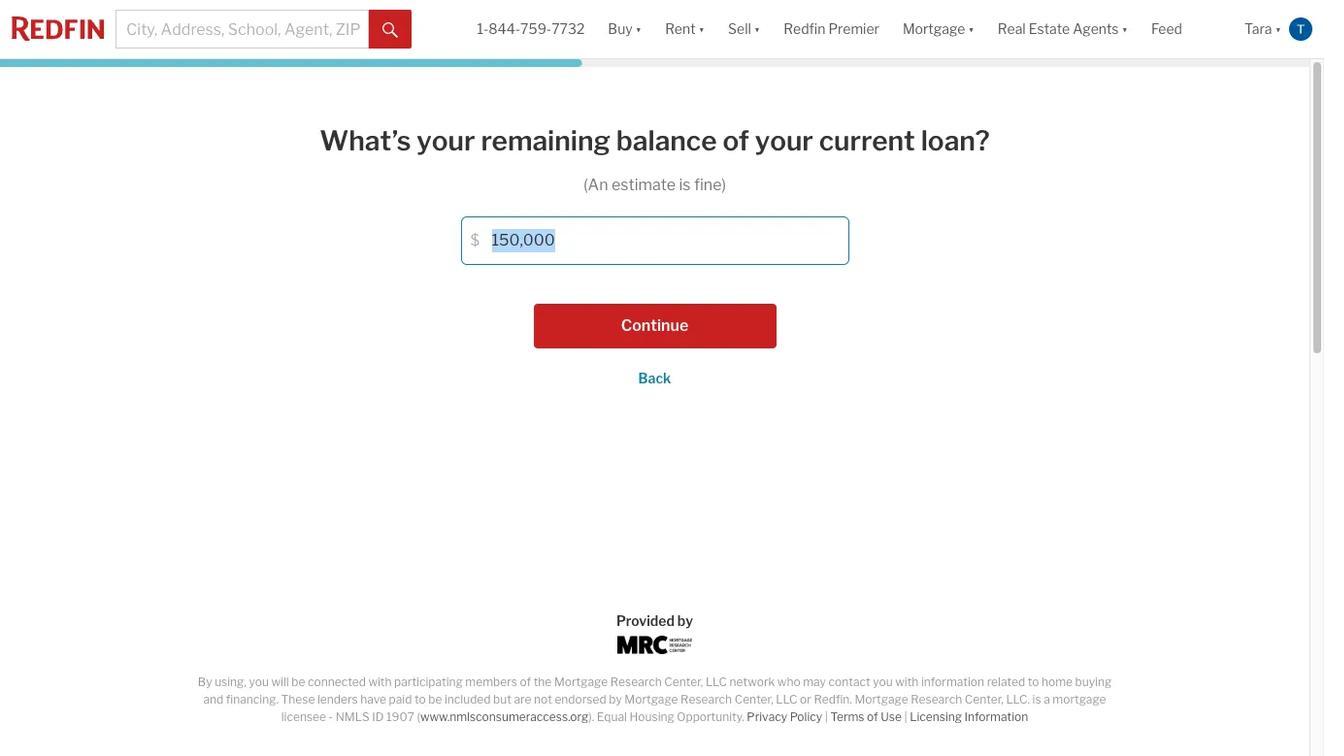 Task type: locate. For each thing, give the bounding box(es) containing it.
not
[[534, 692, 552, 707]]

continue button
[[533, 303, 776, 348]]

1 horizontal spatial center,
[[735, 692, 774, 707]]

of
[[723, 124, 749, 157], [520, 675, 531, 689], [867, 710, 878, 724]]

| down redfin.
[[825, 710, 828, 724]]

0 horizontal spatial you
[[249, 675, 269, 689]]

www.nmlsconsumeraccess.org ). equal housing opportunity. privacy policy | terms of use | licensing information
[[420, 710, 1028, 724]]

0 horizontal spatial |
[[825, 710, 828, 724]]

estate
[[1029, 21, 1070, 37]]

1 vertical spatial of
[[520, 675, 531, 689]]

2 horizontal spatial research
[[911, 692, 962, 707]]

opportunity.
[[677, 710, 744, 724]]

of left 'the'
[[520, 675, 531, 689]]

be up these
[[292, 675, 305, 689]]

terms
[[830, 710, 865, 724]]

of up 'is fine)'
[[723, 124, 749, 157]]

0 horizontal spatial with
[[368, 675, 392, 689]]

provided by
[[616, 613, 693, 629]]

1 horizontal spatial you
[[873, 675, 893, 689]]

▾ right rent
[[699, 21, 705, 37]]

0 vertical spatial by
[[678, 613, 693, 629]]

0 horizontal spatial of
[[520, 675, 531, 689]]

current loan?
[[819, 124, 990, 157]]

privacy
[[747, 710, 787, 724]]

licensee
[[281, 710, 326, 724]]

submit search image
[[382, 22, 398, 38]]

using,
[[215, 675, 246, 689]]

your
[[417, 124, 475, 157], [755, 124, 813, 157]]

▾ for rent ▾
[[699, 21, 705, 37]]

llc up opportunity.
[[706, 675, 727, 689]]

(an
[[583, 175, 608, 194]]

included
[[445, 692, 491, 707]]

0 vertical spatial llc
[[706, 675, 727, 689]]

of for terms
[[867, 710, 878, 724]]

who
[[777, 675, 801, 689]]

buy ▾ button
[[608, 0, 642, 58]]

redfin.
[[814, 692, 852, 707]]

real estate agents ▾ link
[[998, 0, 1128, 58]]

1907
[[386, 710, 414, 724]]

you up financing.
[[249, 675, 269, 689]]

1 ▾ from the left
[[636, 21, 642, 37]]

llc.
[[1006, 692, 1030, 707]]

agents
[[1073, 21, 1119, 37]]

1 vertical spatial by
[[609, 692, 622, 707]]

of left use
[[867, 710, 878, 724]]

▾ left the real
[[968, 21, 975, 37]]

participating
[[394, 675, 463, 689]]

center, up information
[[965, 692, 1004, 707]]

but
[[493, 692, 512, 707]]

to up (
[[415, 692, 426, 707]]

2 ▾ from the left
[[699, 21, 705, 37]]

redfin premier button
[[772, 0, 891, 58]]

▾ right the sell
[[754, 21, 760, 37]]

center,
[[664, 675, 703, 689], [735, 692, 774, 707], [965, 692, 1004, 707]]

mortgage inside dropdown button
[[903, 21, 965, 37]]

|
[[825, 710, 828, 724], [904, 710, 907, 724]]

2 horizontal spatial center,
[[965, 692, 1004, 707]]

what's
[[320, 124, 411, 157]]

information
[[965, 710, 1028, 724]]

be
[[292, 675, 305, 689], [428, 692, 442, 707]]

2 vertical spatial of
[[867, 710, 878, 724]]

by inside the by using, you will be connected with participating members of the mortgage research center, llc network who may contact you with information related to home buying and financing. these lenders have paid to be included but are not endorsed by mortgage research center, llc or redfin. mortgage research center, llc. is a mortgage licensee - nmls id 1907 (
[[609, 692, 622, 707]]

3 ▾ from the left
[[754, 21, 760, 37]]

use
[[881, 710, 902, 724]]

with up use
[[895, 675, 919, 689]]

contact
[[829, 675, 870, 689]]

paid
[[389, 692, 412, 707]]

1 horizontal spatial to
[[1028, 675, 1039, 689]]

continue
[[621, 316, 689, 335]]

redfin
[[784, 21, 826, 37]]

to up is
[[1028, 675, 1039, 689]]

research
[[610, 675, 662, 689], [681, 692, 732, 707], [911, 692, 962, 707]]

▾ right agents
[[1122, 21, 1128, 37]]

6 ▾ from the left
[[1275, 21, 1281, 37]]

(an estimate is fine)
[[583, 175, 726, 194]]

have
[[360, 692, 386, 707]]

center, down the network
[[735, 692, 774, 707]]

▾ for buy ▾
[[636, 21, 642, 37]]

buy ▾ button
[[596, 0, 653, 58]]

▾ right tara
[[1275, 21, 1281, 37]]

▾
[[636, 21, 642, 37], [699, 21, 705, 37], [754, 21, 760, 37], [968, 21, 975, 37], [1122, 21, 1128, 37], [1275, 21, 1281, 37]]

0 horizontal spatial be
[[292, 675, 305, 689]]

related
[[987, 675, 1025, 689]]

with up the have
[[368, 675, 392, 689]]

1 horizontal spatial llc
[[776, 692, 797, 707]]

| right use
[[904, 710, 907, 724]]

1 vertical spatial be
[[428, 692, 442, 707]]

4 ▾ from the left
[[968, 21, 975, 37]]

(
[[417, 710, 420, 724]]

1 horizontal spatial |
[[904, 710, 907, 724]]

these
[[281, 692, 315, 707]]

real
[[998, 21, 1026, 37]]

2 your from the left
[[755, 124, 813, 157]]

0 vertical spatial of
[[723, 124, 749, 157]]

0 horizontal spatial by
[[609, 692, 622, 707]]

by up mortgage research center image
[[678, 613, 693, 629]]

tara ▾
[[1245, 21, 1281, 37]]

▾ right buy
[[636, 21, 642, 37]]

research up opportunity.
[[681, 692, 732, 707]]

mortgage ▾
[[903, 21, 975, 37]]

by up "equal"
[[609, 692, 622, 707]]

research up licensing in the right bottom of the page
[[911, 692, 962, 707]]

1 vertical spatial to
[[415, 692, 426, 707]]

0 horizontal spatial your
[[417, 124, 475, 157]]

2 horizontal spatial of
[[867, 710, 878, 724]]

real estate agents ▾
[[998, 21, 1128, 37]]

redfin premier
[[784, 21, 880, 37]]

1-844-759-7732 link
[[477, 21, 585, 37]]

1-844-759-7732
[[477, 21, 585, 37]]

0 horizontal spatial to
[[415, 692, 426, 707]]

be down the participating
[[428, 692, 442, 707]]

research up housing
[[610, 675, 662, 689]]

llc up privacy policy link
[[776, 692, 797, 707]]

center, up opportunity.
[[664, 675, 703, 689]]

1 horizontal spatial your
[[755, 124, 813, 157]]

policy
[[790, 710, 822, 724]]

of inside the by using, you will be connected with participating members of the mortgage research center, llc network who may contact you with information related to home buying and financing. these lenders have paid to be included but are not endorsed by mortgage research center, llc or redfin. mortgage research center, llc. is a mortgage licensee - nmls id 1907 (
[[520, 675, 531, 689]]

real estate agents ▾ button
[[986, 0, 1140, 58]]

0 vertical spatial be
[[292, 675, 305, 689]]

1 horizontal spatial with
[[895, 675, 919, 689]]

mortgage
[[903, 21, 965, 37], [554, 675, 608, 689], [625, 692, 678, 707], [855, 692, 908, 707]]

tara
[[1245, 21, 1272, 37]]

7732
[[552, 21, 585, 37]]

mortgage left the real
[[903, 21, 965, 37]]

sell ▾ button
[[717, 0, 772, 58]]

you right contact
[[873, 675, 893, 689]]

1 with from the left
[[368, 675, 392, 689]]

to
[[1028, 675, 1039, 689], [415, 692, 426, 707]]

by
[[678, 613, 693, 629], [609, 692, 622, 707]]

sell ▾
[[728, 21, 760, 37]]

0 horizontal spatial research
[[610, 675, 662, 689]]



Task type: describe. For each thing, give the bounding box(es) containing it.
is
[[1033, 692, 1041, 707]]

licensing
[[910, 710, 962, 724]]

mortgage ▾ button
[[903, 0, 975, 58]]

by using, you will be connected with participating members of the mortgage research center, llc network who may contact you with information related to home buying and financing. these lenders have paid to be included but are not endorsed by mortgage research center, llc or redfin. mortgage research center, llc. is a mortgage licensee - nmls id 1907 (
[[198, 675, 1112, 724]]

1 | from the left
[[825, 710, 828, 724]]

1 horizontal spatial be
[[428, 692, 442, 707]]

▾ for sell ▾
[[754, 21, 760, 37]]

is fine)
[[679, 175, 726, 194]]

information
[[921, 675, 984, 689]]

www.nmlsconsumeraccess.org link
[[420, 710, 589, 724]]

759-
[[520, 21, 552, 37]]

mortgage up housing
[[625, 692, 678, 707]]

buying
[[1075, 675, 1112, 689]]

lenders
[[317, 692, 358, 707]]

mortgage research center image
[[617, 636, 693, 654]]

1 horizontal spatial by
[[678, 613, 693, 629]]

1 your from the left
[[417, 124, 475, 157]]

members
[[465, 675, 517, 689]]

privacy policy link
[[747, 710, 822, 724]]

rent ▾
[[665, 21, 705, 37]]

).
[[589, 710, 594, 724]]

back button
[[638, 369, 671, 386]]

remaining
[[481, 124, 611, 157]]

network
[[730, 675, 775, 689]]

rent ▾ button
[[653, 0, 717, 58]]

1 you from the left
[[249, 675, 269, 689]]

1 vertical spatial llc
[[776, 692, 797, 707]]

connected
[[308, 675, 366, 689]]

or
[[800, 692, 811, 707]]

What's your remaining balance of your current loan? text field
[[461, 216, 849, 265]]

sell ▾ button
[[728, 0, 760, 58]]

are
[[514, 692, 531, 707]]

mortgage up use
[[855, 692, 908, 707]]

▾ for tara ▾
[[1275, 21, 1281, 37]]

mortgage up endorsed
[[554, 675, 608, 689]]

premier
[[829, 21, 880, 37]]

1 horizontal spatial research
[[681, 692, 732, 707]]

housing
[[630, 710, 674, 724]]

rent ▾ button
[[665, 0, 705, 58]]

home
[[1042, 675, 1073, 689]]

may
[[803, 675, 826, 689]]

financing.
[[226, 692, 279, 707]]

the
[[534, 675, 552, 689]]

will
[[271, 675, 289, 689]]

▾ for mortgage ▾
[[968, 21, 975, 37]]

2 you from the left
[[873, 675, 893, 689]]

by
[[198, 675, 212, 689]]

a
[[1044, 692, 1050, 707]]

-
[[329, 710, 333, 724]]

1-
[[477, 21, 489, 37]]

licensing information link
[[910, 710, 1028, 724]]

feed
[[1151, 21, 1182, 37]]

user photo image
[[1289, 17, 1313, 41]]

2 | from the left
[[904, 710, 907, 724]]

buy
[[608, 21, 633, 37]]

844-
[[489, 21, 520, 37]]

sell
[[728, 21, 751, 37]]

balance
[[616, 124, 717, 157]]

City, Address, School, Agent, ZIP search field
[[116, 10, 369, 49]]

endorsed
[[555, 692, 606, 707]]

what's your remaining balance of your current loan?
[[320, 124, 990, 157]]

feed button
[[1140, 0, 1233, 58]]

estimate
[[612, 175, 676, 194]]

mortgage
[[1053, 692, 1106, 707]]

1 horizontal spatial of
[[723, 124, 749, 157]]

0 horizontal spatial center,
[[664, 675, 703, 689]]

id
[[372, 710, 384, 724]]

5 ▾ from the left
[[1122, 21, 1128, 37]]

of for members
[[520, 675, 531, 689]]

provided
[[616, 613, 675, 629]]

equal
[[597, 710, 627, 724]]

mortgage ▾ button
[[891, 0, 986, 58]]

www.nmlsconsumeraccess.org
[[420, 710, 589, 724]]

2 with from the left
[[895, 675, 919, 689]]

and
[[203, 692, 224, 707]]

rent
[[665, 21, 696, 37]]

nmls
[[336, 710, 370, 724]]

0 horizontal spatial llc
[[706, 675, 727, 689]]

back
[[638, 369, 671, 386]]

0 vertical spatial to
[[1028, 675, 1039, 689]]

buy ▾
[[608, 21, 642, 37]]



Task type: vqa. For each thing, say whether or not it's contained in the screenshot.
the left Center,
yes



